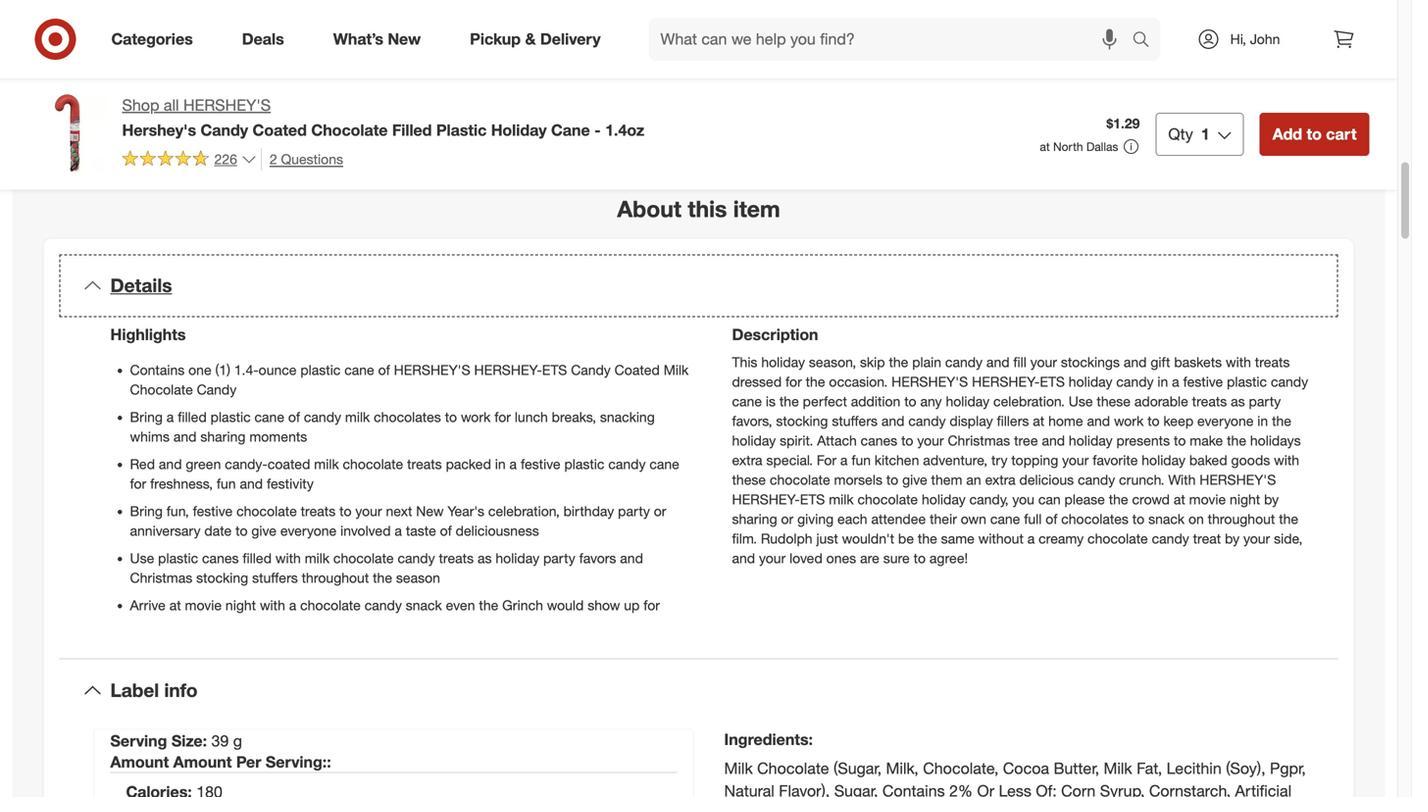 Task type: locate. For each thing, give the bounding box(es) containing it.
(1)
[[215, 361, 230, 379]]

stuffers down festivity
[[252, 569, 298, 587]]

treats inside red and green candy-coated milk chocolate treats packed in a festive plastic candy cane for freshness, fun and festivity
[[407, 456, 442, 473]]

canes inside use plastic canes filled with milk chocolate candy treats as holiday party favors and christmas stocking stuffers throughout the season
[[202, 550, 239, 567]]

plastic up holidays
[[1227, 373, 1267, 390]]

of right full
[[1046, 511, 1058, 528]]

night
[[1230, 491, 1260, 508], [225, 597, 256, 614]]

1 vertical spatial as
[[478, 550, 492, 567]]

label info
[[110, 679, 198, 702]]

candy up season
[[398, 550, 435, 567]]

ets up celebration.
[[1040, 373, 1065, 390]]

and down home
[[1042, 432, 1065, 449]]

stuffers up attach
[[832, 412, 878, 430]]

christmas inside 'description this holiday season, skip the plain candy and fill your stockings and gift baskets with treats dressed for the occasion. hershey's hershey-ets holiday candy in a festive plastic candy cane is the perfect addition to any holiday celebration. use these adorable treats as party favors, stocking stuffers and candy display fillers at home and work to keep everyone in the holiday spirit. attach canes to your christmas tree and holiday presents to make the holidays extra special. for a fun kitchen adventure, try topping your favorite holiday baked goods with these chocolate morsels to give them an extra delicious candy crunch. with hershey's hershey-ets milk chocolate holiday candy, you can please the crowd at movie night by sharing or giving each attendee their own cane full of chocolates to snack on throughout the film. rudolph just wouldn't be the same without a creamy chocolate candy treat by your side, and your loved ones are sure to agree!'
[[948, 432, 1010, 449]]

0 vertical spatial bring
[[130, 409, 163, 426]]

addition
[[851, 393, 901, 410]]

0 horizontal spatial party
[[543, 550, 575, 567]]

please
[[1065, 491, 1105, 508]]

holiday up with
[[1142, 452, 1186, 469]]

1 vertical spatial sharing
[[732, 511, 777, 528]]

0 horizontal spatial fun
[[217, 475, 236, 492]]

same
[[941, 530, 975, 547]]

1 vertical spatial chocolate
[[130, 381, 193, 398]]

festive inside 'description this holiday season, skip the plain candy and fill your stockings and gift baskets with treats dressed for the occasion. hershey's hershey-ets holiday candy in a festive plastic candy cane is the perfect addition to any holiday celebration. use these adorable treats as party favors, stocking stuffers and candy display fillers at home and work to keep everyone in the holiday spirit. attach canes to your christmas tree and holiday presents to make the holidays extra special. for a fun kitchen adventure, try topping your favorite holiday baked goods with these chocolate morsels to give them an extra delicious candy crunch. with hershey's hershey-ets milk chocolate holiday candy, you can please the crowd at movie night by sharing or giving each attendee their own cane full of chocolates to snack on throughout the film. rudolph just wouldn't be the same without a creamy chocolate candy treat by your side, and your loved ones are sure to agree!'
[[1183, 373, 1223, 390]]

hershey's inside contains one (1) 1.4-ounce plastic cane of hershey's hershey-ets candy coated milk chocolate candy
[[394, 361, 470, 379]]

as inside use plastic canes filled with milk chocolate candy treats as holiday party favors and christmas stocking stuffers throughout the season
[[478, 550, 492, 567]]

pickup
[[470, 29, 521, 49]]

1 horizontal spatial fun
[[852, 452, 871, 469]]

amount down size:
[[173, 753, 232, 772]]

1 horizontal spatial stuffers
[[832, 412, 878, 430]]

0 horizontal spatial hershey-
[[474, 361, 542, 379]]

spirit.
[[780, 432, 813, 449]]

holiday up the favorite
[[1069, 432, 1113, 449]]

ounce
[[259, 361, 297, 379]]

milk right coated
[[314, 456, 339, 473]]

candy up breaks,
[[571, 361, 611, 379]]

are
[[860, 550, 880, 567]]

movie right arrive
[[185, 597, 222, 614]]

red and green candy-coated milk chocolate treats packed in a festive plastic candy cane for freshness, fun and festivity
[[130, 456, 680, 492]]

0 vertical spatial christmas
[[948, 432, 1010, 449]]

cane down snacking
[[650, 456, 680, 473]]

milk up natural
[[724, 759, 753, 778]]

party left favors
[[543, 550, 575, 567]]

hershey's up any
[[892, 373, 968, 390]]

image gallery element
[[28, 0, 675, 148]]

holiday down stockings
[[1069, 373, 1113, 390]]

stocking down the date in the left of the page
[[196, 569, 248, 587]]

bring inside bring fun, festive chocolate treats to your next new year's celebration, birthday party or anniversary date to give everyone involved a taste of deliciousness
[[130, 503, 163, 520]]

night inside 'description this holiday season, skip the plain candy and fill your stockings and gift baskets with treats dressed for the occasion. hershey's hershey-ets holiday candy in a festive plastic candy cane is the perfect addition to any holiday celebration. use these adorable treats as party favors, stocking stuffers and candy display fillers at home and work to keep everyone in the holiday spirit. attach canes to your christmas tree and holiday presents to make the holidays extra special. for a fun kitchen adventure, try topping your favorite holiday baked goods with these chocolate morsels to give them an extra delicious candy crunch. with hershey's hershey-ets milk chocolate holiday candy, you can please the crowd at movie night by sharing or giving each attendee their own cane full of chocolates to snack on throughout the film. rudolph just wouldn't be the same without a creamy chocolate candy treat by your side, and your loved ones are sure to agree!'
[[1230, 491, 1260, 508]]

and right home
[[1087, 412, 1110, 430]]

2
[[270, 150, 277, 168]]

hershey's
[[122, 120, 196, 140]]

home
[[1049, 412, 1083, 430]]

the up goods
[[1227, 432, 1247, 449]]

the
[[889, 354, 909, 371], [806, 373, 825, 390], [780, 393, 799, 410], [1272, 412, 1292, 430], [1227, 432, 1247, 449], [1109, 491, 1128, 508], [1279, 511, 1299, 528], [918, 530, 937, 547], [373, 569, 392, 587], [479, 597, 499, 614]]

stocking inside use plastic canes filled with milk chocolate candy treats as holiday party favors and christmas stocking stuffers throughout the season
[[196, 569, 248, 587]]

chocolates inside 'description this holiday season, skip the plain candy and fill your stockings and gift baskets with treats dressed for the occasion. hershey's hershey-ets holiday candy in a festive plastic candy cane is the perfect addition to any holiday celebration. use these adorable treats as party favors, stocking stuffers and candy display fillers at home and work to keep everyone in the holiday spirit. attach canes to your christmas tree and holiday presents to make the holidays extra special. for a fun kitchen adventure, try topping your favorite holiday baked goods with these chocolate morsels to give them an extra delicious candy crunch. with hershey's hershey-ets milk chocolate holiday candy, you can please the crowd at movie night by sharing or giving each attendee their own cane full of chocolates to snack on throughout the film. rudolph just wouldn't be the same without a creamy chocolate candy treat by your side, and your loved ones are sure to agree!'
[[1061, 511, 1129, 528]]

hershey- inside contains one (1) 1.4-ounce plastic cane of hershey's hershey-ets candy coated milk chocolate candy
[[474, 361, 542, 379]]

chocolate down involved
[[333, 550, 394, 567]]

and down candy-
[[240, 475, 263, 492]]

sponsored
[[1312, 113, 1370, 127]]

lecithin
[[1167, 759, 1222, 778]]

your inside bring fun, festive chocolate treats to your next new year's celebration, birthday party or anniversary date to give everyone involved a taste of deliciousness
[[355, 503, 382, 520]]

contains one (1) 1.4-ounce plastic cane of hershey's hershey-ets candy coated milk chocolate candy
[[130, 361, 689, 398]]

0 horizontal spatial everyone
[[280, 522, 337, 539]]

their
[[930, 511, 957, 528]]

holiday
[[491, 120, 547, 140]]

holiday up their
[[922, 491, 966, 508]]

stuffers inside 'description this holiday season, skip the plain candy and fill your stockings and gift baskets with treats dressed for the occasion. hershey's hershey-ets holiday candy in a festive plastic candy cane is the perfect addition to any holiday celebration. use these adorable treats as party favors, stocking stuffers and candy display fillers at home and work to keep everyone in the holiday spirit. attach canes to your christmas tree and holiday presents to make the holidays extra special. for a fun kitchen adventure, try topping your favorite holiday baked goods with these chocolate morsels to give them an extra delicious candy crunch. with hershey's hershey-ets milk chocolate holiday candy, you can please the crowd at movie night by sharing or giving each attendee their own cane full of chocolates to snack on throughout the film. rudolph just wouldn't be the same without a creamy chocolate candy treat by your side, and your loved ones are sure to agree!'
[[832, 412, 878, 430]]

fun down candy-
[[217, 475, 236, 492]]

holidays
[[1250, 432, 1301, 449]]

milk up each
[[829, 491, 854, 508]]

to
[[1307, 124, 1322, 144], [904, 393, 917, 410], [445, 409, 457, 426], [1148, 412, 1160, 430], [901, 432, 914, 449], [1174, 432, 1186, 449], [886, 471, 899, 488], [339, 503, 352, 520], [1133, 511, 1145, 528], [236, 522, 248, 539], [914, 550, 926, 567]]

any
[[920, 393, 942, 410]]

the right even
[[479, 597, 499, 614]]

even
[[446, 597, 475, 614]]

and left "gift"
[[1124, 354, 1147, 371]]

presents
[[1117, 432, 1170, 449]]

these down stockings
[[1097, 393, 1131, 410]]

coated inside contains one (1) 1.4-ounce plastic cane of hershey's hershey-ets candy coated milk chocolate candy
[[615, 361, 660, 379]]

treats up season
[[439, 550, 474, 567]]

(sugar,
[[834, 759, 882, 778]]

1 horizontal spatial everyone
[[1198, 412, 1254, 430]]

chocolates
[[374, 409, 441, 426], [1061, 511, 1129, 528]]

deliciousness
[[456, 522, 539, 539]]

candy inside red and green candy-coated milk chocolate treats packed in a festive plastic candy cane for freshness, fun and festivity
[[608, 456, 646, 473]]

plastic up birthday
[[564, 456, 605, 473]]

1 horizontal spatial by
[[1264, 491, 1279, 508]]

and up freshness,
[[159, 456, 182, 473]]

1 horizontal spatial amount
[[173, 753, 232, 772]]

candy up moments at the left of page
[[304, 409, 341, 426]]

details button
[[59, 255, 1338, 317]]

1 horizontal spatial give
[[902, 471, 927, 488]]

candy
[[201, 120, 248, 140], [571, 361, 611, 379], [197, 381, 237, 398]]

hershey- up lunch
[[474, 361, 542, 379]]

can
[[1038, 491, 1061, 508]]

serving size: 39 g
[[110, 732, 242, 751]]

0 vertical spatial as
[[1231, 393, 1245, 410]]

0 vertical spatial canes
[[861, 432, 898, 449]]

is
[[766, 393, 776, 410]]

0 horizontal spatial movie
[[185, 597, 222, 614]]

plastic inside red and green candy-coated milk chocolate treats packed in a festive plastic candy cane for freshness, fun and festivity
[[564, 456, 605, 473]]

work up packed
[[461, 409, 491, 426]]

festive inside red and green candy-coated milk chocolate treats packed in a festive plastic candy cane for freshness, fun and festivity
[[521, 456, 561, 473]]

coated up '2'
[[253, 120, 307, 140]]

0 vertical spatial sharing
[[200, 428, 246, 445]]

for
[[786, 373, 802, 390], [495, 409, 511, 426], [130, 475, 146, 492], [644, 597, 660, 614]]

festivity
[[267, 475, 314, 492]]

full
[[1024, 511, 1042, 528]]

1 vertical spatial bring
[[130, 503, 163, 520]]

candy down any
[[909, 412, 946, 430]]

new inside "what's new" link
[[388, 29, 421, 49]]

2 horizontal spatial festive
[[1183, 373, 1223, 390]]

1 vertical spatial everyone
[[280, 522, 337, 539]]

at
[[1040, 139, 1050, 154], [1033, 412, 1045, 430], [1174, 491, 1186, 508], [169, 597, 181, 614]]

filled inside bring a filled plastic cane of candy milk chocolates to work for lunch breaks, snacking whims and sharing moments
[[178, 409, 207, 426]]

0 horizontal spatial night
[[225, 597, 256, 614]]

0 horizontal spatial stocking
[[196, 569, 248, 587]]

filled inside use plastic canes filled with milk chocolate candy treats as holiday party favors and christmas stocking stuffers throughout the season
[[243, 550, 272, 567]]

1 horizontal spatial use
[[1069, 393, 1093, 410]]

0 vertical spatial stuffers
[[832, 412, 878, 430]]

0 horizontal spatial extra
[[732, 452, 763, 469]]

one
[[188, 361, 211, 379]]

give inside bring fun, festive chocolate treats to your next new year's celebration, birthday party or anniversary date to give everyone involved a taste of deliciousness
[[251, 522, 277, 539]]

this
[[732, 354, 758, 371]]

0 horizontal spatial chocolate
[[130, 381, 193, 398]]

0 horizontal spatial ets
[[542, 361, 567, 379]]

coated left milk
[[615, 361, 660, 379]]

giving
[[797, 511, 834, 528]]

own
[[961, 511, 987, 528]]

sharing inside 'description this holiday season, skip the plain candy and fill your stockings and gift baskets with treats dressed for the occasion. hershey's hershey-ets holiday candy in a festive plastic candy cane is the perfect addition to any holiday celebration. use these adorable treats as party favors, stocking stuffers and candy display fillers at home and work to keep everyone in the holiday spirit. attach canes to your christmas tree and holiday presents to make the holidays extra special. for a fun kitchen adventure, try topping your favorite holiday baked goods with these chocolate morsels to give them an extra delicious candy crunch. with hershey's hershey-ets milk chocolate holiday candy, you can please the crowd at movie night by sharing or giving each attendee their own cane full of chocolates to snack on throughout the film. rudolph just wouldn't be the same without a creamy chocolate candy treat by your side, and your loved ones are sure to agree!'
[[732, 511, 777, 528]]

sure
[[883, 550, 910, 567]]

or inside bring fun, festive chocolate treats to your next new year's celebration, birthday party or anniversary date to give everyone involved a taste of deliciousness
[[654, 503, 666, 520]]

0 vertical spatial party
[[1249, 393, 1281, 410]]

chocolate inside bring fun, festive chocolate treats to your next new year's celebration, birthday party or anniversary date to give everyone involved a taste of deliciousness
[[236, 503, 297, 520]]

plastic inside use plastic canes filled with milk chocolate candy treats as holiday party favors and christmas stocking stuffers throughout the season
[[158, 550, 198, 567]]

film.
[[732, 530, 757, 547]]

this
[[688, 195, 727, 223]]

chocolate
[[311, 120, 388, 140], [130, 381, 193, 398]]

1 vertical spatial these
[[732, 471, 766, 488]]

of right taste
[[440, 522, 452, 539]]

plastic
[[436, 120, 487, 140]]

festive inside bring fun, festive chocolate treats to your next new year's celebration, birthday party or anniversary date to give everyone involved a taste of deliciousness
[[193, 503, 233, 520]]

1 vertical spatial stocking
[[196, 569, 248, 587]]

1 horizontal spatial work
[[1114, 412, 1144, 430]]

images
[[368, 117, 419, 136]]

hershey&#39;s candy coated chocolate filled plastic holiday cane - 1.4oz, 5 of 7 image
[[359, 0, 675, 89]]

display
[[950, 412, 993, 430]]

or inside ingredients: milk chocolate (sugar, milk, chocolate, cocoa butter, milk fat, lecithin (soy), pgpr, natural flavor), sugar, contains 2% or less of: corn syrup, cornstarch, artificia
[[977, 781, 995, 797]]

the up arrive at movie night with a chocolate candy snack even the grinch would show up for
[[373, 569, 392, 587]]

2 bring from the top
[[130, 503, 163, 520]]

these down favors,
[[732, 471, 766, 488]]

throughout up treat on the bottom of the page
[[1208, 511, 1275, 528]]

festive down lunch
[[521, 456, 561, 473]]

1 horizontal spatial throughout
[[1208, 511, 1275, 528]]

1 vertical spatial party
[[618, 503, 650, 520]]

skip
[[860, 354, 885, 371]]

plastic right ounce at top left
[[300, 361, 341, 379]]

ets up breaks,
[[542, 361, 567, 379]]

breaks,
[[552, 409, 596, 426]]

0 vertical spatial by
[[1264, 491, 1279, 508]]

1 horizontal spatial canes
[[861, 432, 898, 449]]

chocolate
[[343, 456, 403, 473], [770, 471, 830, 488], [858, 491, 918, 508], [236, 503, 297, 520], [1088, 530, 1148, 547], [333, 550, 394, 567], [300, 597, 361, 614], [757, 759, 829, 778]]

with
[[1168, 471, 1196, 488]]

0 vertical spatial use
[[1069, 393, 1093, 410]]

:
[[327, 753, 331, 772]]

0 horizontal spatial festive
[[193, 503, 233, 520]]

baskets
[[1174, 354, 1222, 371]]

milk down contains one (1) 1.4-ounce plastic cane of hershey's hershey-ets candy coated milk chocolate candy
[[345, 409, 370, 426]]

chocolates inside bring a filled plastic cane of candy milk chocolates to work for lunch breaks, snacking whims and sharing moments
[[374, 409, 441, 426]]

party
[[1249, 393, 1281, 410], [618, 503, 650, 520], [543, 550, 575, 567]]

filled down festivity
[[243, 550, 272, 567]]

throughout inside 'description this holiday season, skip the plain candy and fill your stockings and gift baskets with treats dressed for the occasion. hershey's hershey-ets holiday candy in a festive plastic candy cane is the perfect addition to any holiday celebration. use these adorable treats as party favors, stocking stuffers and candy display fillers at home and work to keep everyone in the holiday spirit. attach canes to your christmas tree and holiday presents to make the holidays extra special. for a fun kitchen adventure, try topping your favorite holiday baked goods with these chocolate morsels to give them an extra delicious candy crunch. with hershey's hershey-ets milk chocolate holiday candy, you can please the crowd at movie night by sharing or giving each attendee their own cane full of chocolates to snack on throughout the film. rudolph just wouldn't be the same without a creamy chocolate candy treat by your side, and your loved ones are sure to agree!'
[[1208, 511, 1275, 528]]

movie up on
[[1189, 491, 1226, 508]]

0 vertical spatial night
[[1230, 491, 1260, 508]]

candy down snacking
[[608, 456, 646, 473]]

snack down season
[[406, 597, 442, 614]]

advertisement region
[[722, 36, 1370, 111]]

show
[[588, 597, 620, 614]]

anniversary
[[130, 522, 201, 539]]

hershey's up 226
[[183, 96, 271, 115]]

1 vertical spatial extra
[[985, 471, 1016, 488]]

stocking inside 'description this holiday season, skip the plain candy and fill your stockings and gift baskets with treats dressed for the occasion. hershey's hershey-ets holiday candy in a festive plastic candy cane is the perfect addition to any holiday celebration. use these adorable treats as party favors, stocking stuffers and candy display fillers at home and work to keep everyone in the holiday spirit. attach canes to your christmas tree and holiday presents to make the holidays extra special. for a fun kitchen adventure, try topping your favorite holiday baked goods with these chocolate morsels to give them an extra delicious candy crunch. with hershey's hershey-ets milk chocolate holiday candy, you can please the crowd at movie night by sharing or giving each attendee their own cane full of chocolates to snack on throughout the film. rudolph just wouldn't be the same without a creamy chocolate candy treat by your side, and your loved ones are sure to agree!'
[[776, 412, 828, 430]]

1 vertical spatial by
[[1225, 530, 1240, 547]]

0 horizontal spatial stuffers
[[252, 569, 298, 587]]

holiday inside use plastic canes filled with milk chocolate candy treats as holiday party favors and christmas stocking stuffers throughout the season
[[496, 550, 539, 567]]

0 horizontal spatial use
[[130, 550, 154, 567]]

fillers
[[997, 412, 1029, 430]]

the up perfect
[[806, 373, 825, 390]]

as inside 'description this holiday season, skip the plain candy and fill your stockings and gift baskets with treats dressed for the occasion. hershey's hershey-ets holiday candy in a festive plastic candy cane is the perfect addition to any holiday celebration. use these adorable treats as party favors, stocking stuffers and candy display fillers at home and work to keep everyone in the holiday spirit. attach canes to your christmas tree and holiday presents to make the holidays extra special. for a fun kitchen adventure, try topping your favorite holiday baked goods with these chocolate morsels to give them an extra delicious candy crunch. with hershey's hershey-ets milk chocolate holiday candy, you can please the crowd at movie night by sharing or giving each attendee their own cane full of chocolates to snack on throughout the film. rudolph just wouldn't be the same without a creamy chocolate candy treat by your side, and your loved ones are sure to agree!'
[[1231, 393, 1245, 410]]

2 vertical spatial party
[[543, 550, 575, 567]]

holiday down deliciousness
[[496, 550, 539, 567]]

chocolates down contains one (1) 1.4-ounce plastic cane of hershey's hershey-ets candy coated milk chocolate candy
[[374, 409, 441, 426]]

treats inside use plastic canes filled with milk chocolate candy treats as holiday party favors and christmas stocking stuffers throughout the season
[[439, 550, 474, 567]]

everyone up make
[[1198, 412, 1254, 430]]

festive up the date in the left of the page
[[193, 503, 233, 520]]

keep
[[1164, 412, 1194, 430]]

cane up favors,
[[732, 393, 762, 410]]

ets inside contains one (1) 1.4-ounce plastic cane of hershey's hershey-ets candy coated milk chocolate candy
[[542, 361, 567, 379]]

throughout inside use plastic canes filled with milk chocolate candy treats as holiday party favors and christmas stocking stuffers throughout the season
[[302, 569, 369, 587]]

treats
[[1255, 354, 1290, 371], [1192, 393, 1227, 410], [407, 456, 442, 473], [301, 503, 336, 520], [439, 550, 474, 567]]

throughout down involved
[[302, 569, 369, 587]]

corn
[[1061, 781, 1096, 797]]

fun inside 'description this holiday season, skip the plain candy and fill your stockings and gift baskets with treats dressed for the occasion. hershey's hershey-ets holiday candy in a festive plastic candy cane is the perfect addition to any holiday celebration. use these adorable treats as party favors, stocking stuffers and candy display fillers at home and work to keep everyone in the holiday spirit. attach canes to your christmas tree and holiday presents to make the holidays extra special. for a fun kitchen adventure, try topping your favorite holiday baked goods with these chocolate morsels to give them an extra delicious candy crunch. with hershey's hershey-ets milk chocolate holiday candy, you can please the crowd at movie night by sharing or giving each attendee their own cane full of chocolates to snack on throughout the film. rudolph just wouldn't be the same without a creamy chocolate candy treat by your side, and your loved ones are sure to agree!'
[[852, 452, 871, 469]]

party inside bring fun, festive chocolate treats to your next new year's celebration, birthday party or anniversary date to give everyone involved a taste of deliciousness
[[618, 503, 650, 520]]

celebration.
[[994, 393, 1065, 410]]

work inside bring a filled plastic cane of candy milk chocolates to work for lunch breaks, snacking whims and sharing moments
[[461, 409, 491, 426]]

0 vertical spatial everyone
[[1198, 412, 1254, 430]]

cane inside bring a filled plastic cane of candy milk chocolates to work for lunch breaks, snacking whims and sharing moments
[[254, 409, 284, 426]]

0 horizontal spatial amount
[[110, 753, 169, 772]]

0 horizontal spatial sharing
[[200, 428, 246, 445]]

1 vertical spatial night
[[225, 597, 256, 614]]

occasion.
[[829, 373, 888, 390]]

1 horizontal spatial sharing
[[732, 511, 777, 528]]

tree
[[1014, 432, 1038, 449]]

0 vertical spatial chocolates
[[374, 409, 441, 426]]

0 vertical spatial stocking
[[776, 412, 828, 430]]

search
[[1123, 31, 1171, 51]]

filled
[[178, 409, 207, 426], [243, 550, 272, 567]]

a inside bring a filled plastic cane of candy milk chocolates to work for lunch breaks, snacking whims and sharing moments
[[167, 409, 174, 426]]

for right up
[[644, 597, 660, 614]]

for left lunch
[[495, 409, 511, 426]]

chocolate down festivity
[[236, 503, 297, 520]]

0 vertical spatial give
[[902, 471, 927, 488]]

of inside bring a filled plastic cane of candy milk chocolates to work for lunch breaks, snacking whims and sharing moments
[[288, 409, 300, 426]]

movie
[[1189, 491, 1226, 508], [185, 597, 222, 614]]

chocolates down "please"
[[1061, 511, 1129, 528]]

in
[[1158, 373, 1168, 390], [1258, 412, 1268, 430], [495, 456, 506, 473]]

0 horizontal spatial or
[[654, 503, 666, 520]]

snacking
[[600, 409, 655, 426]]

party up holidays
[[1249, 393, 1281, 410]]

at north dallas
[[1040, 139, 1118, 154]]

1 horizontal spatial coated
[[615, 361, 660, 379]]

milk,
[[886, 759, 919, 778]]

and inside bring a filled plastic cane of candy milk chocolates to work for lunch breaks, snacking whims and sharing moments
[[173, 428, 197, 445]]

0 vertical spatial in
[[1158, 373, 1168, 390]]

give right the date in the left of the page
[[251, 522, 277, 539]]

ets up giving
[[800, 491, 825, 508]]

everyone inside 'description this holiday season, skip the plain candy and fill your stockings and gift baskets with treats dressed for the occasion. hershey's hershey-ets holiday candy in a festive plastic candy cane is the perfect addition to any holiday celebration. use these adorable treats as party favors, stocking stuffers and candy display fillers at home and work to keep everyone in the holiday spirit. attach canes to your christmas tree and holiday presents to make the holidays extra special. for a fun kitchen adventure, try topping your favorite holiday baked goods with these chocolate morsels to give them an extra delicious candy crunch. with hershey's hershey-ets milk chocolate holiday candy, you can please the crowd at movie night by sharing or giving each attendee their own cane full of chocolates to snack on throughout the film. rudolph just wouldn't be the same without a creamy chocolate candy treat by your side, and your loved ones are sure to agree!'
[[1198, 412, 1254, 430]]

hershey- down fill
[[972, 373, 1040, 390]]

0 horizontal spatial christmas
[[130, 569, 192, 587]]

2 horizontal spatial or
[[977, 781, 995, 797]]

1 vertical spatial stuffers
[[252, 569, 298, 587]]

cane
[[344, 361, 374, 379], [732, 393, 762, 410], [254, 409, 284, 426], [650, 456, 680, 473], [990, 511, 1020, 528]]

and inside use plastic canes filled with milk chocolate candy treats as holiday party favors and christmas stocking stuffers throughout the season
[[620, 550, 643, 567]]

in inside red and green candy-coated milk chocolate treats packed in a festive plastic candy cane for freshness, fun and festivity
[[495, 456, 506, 473]]

0 horizontal spatial these
[[732, 471, 766, 488]]

1 vertical spatial festive
[[521, 456, 561, 473]]

a inside bring fun, festive chocolate treats to your next new year's celebration, birthday party or anniversary date to give everyone involved a taste of deliciousness
[[395, 522, 402, 539]]

hershey's
[[183, 96, 271, 115], [394, 361, 470, 379], [892, 373, 968, 390], [1200, 471, 1276, 488]]

1 vertical spatial coated
[[615, 361, 660, 379]]

party right birthday
[[618, 503, 650, 520]]

sharing inside bring a filled plastic cane of candy milk chocolates to work for lunch breaks, snacking whims and sharing moments
[[200, 428, 246, 445]]

filled
[[392, 120, 432, 140]]

plastic down anniversary
[[158, 550, 198, 567]]

to right add
[[1307, 124, 1322, 144]]

and up green
[[173, 428, 197, 445]]

2 vertical spatial candy
[[197, 381, 237, 398]]

0 vertical spatial festive
[[1183, 373, 1223, 390]]

or right 2%
[[977, 781, 995, 797]]

new right what's
[[388, 29, 421, 49]]

bring inside bring a filled plastic cane of candy milk chocolates to work for lunch breaks, snacking whims and sharing moments
[[130, 409, 163, 426]]

chocolate inside ingredients: milk chocolate (sugar, milk, chocolate, cocoa butter, milk fat, lecithin (soy), pgpr, natural flavor), sugar, contains 2% or less of: corn syrup, cornstarch, artificia
[[757, 759, 829, 778]]

1 vertical spatial throughout
[[302, 569, 369, 587]]

1 horizontal spatial stocking
[[776, 412, 828, 430]]

amount down the "serving"
[[110, 753, 169, 772]]

1 vertical spatial use
[[130, 550, 154, 567]]

1 vertical spatial fun
[[217, 475, 236, 492]]

serving
[[110, 732, 167, 751]]

your up involved
[[355, 503, 382, 520]]

try
[[991, 452, 1008, 469]]

1 horizontal spatial movie
[[1189, 491, 1226, 508]]

milk down festivity
[[305, 550, 330, 567]]

plastic down (1)
[[211, 409, 251, 426]]

1 horizontal spatial snack
[[1149, 511, 1185, 528]]

cane inside contains one (1) 1.4-ounce plastic cane of hershey's hershey-ets candy coated milk chocolate candy
[[344, 361, 374, 379]]

1 horizontal spatial christmas
[[948, 432, 1010, 449]]

1 vertical spatial movie
[[185, 597, 222, 614]]

0 vertical spatial throughout
[[1208, 511, 1275, 528]]

1 vertical spatial snack
[[406, 597, 442, 614]]

the up side,
[[1279, 511, 1299, 528]]

0 vertical spatial candy
[[201, 120, 248, 140]]

by right treat on the bottom of the page
[[1225, 530, 1240, 547]]

canes inside 'description this holiday season, skip the plain candy and fill your stockings and gift baskets with treats dressed for the occasion. hershey's hershey-ets holiday candy in a festive plastic candy cane is the perfect addition to any holiday celebration. use these adorable treats as party favors, stocking stuffers and candy display fillers at home and work to keep everyone in the holiday spirit. attach canes to your christmas tree and holiday presents to make the holidays extra special. for a fun kitchen adventure, try topping your favorite holiday baked goods with these chocolate morsels to give them an extra delicious candy crunch. with hershey's hershey-ets milk chocolate holiday candy, you can please the crowd at movie night by sharing or giving each attendee their own cane full of chocolates to snack on throughout the film. rudolph just wouldn't be the same without a creamy chocolate candy treat by your side, and your loved ones are sure to agree!'
[[861, 432, 898, 449]]

cane inside red and green candy-coated milk chocolate treats packed in a festive plastic candy cane for freshness, fun and festivity
[[650, 456, 680, 473]]

1 vertical spatial in
[[1258, 412, 1268, 430]]

coated
[[253, 120, 307, 140], [615, 361, 660, 379]]

your right fill
[[1031, 354, 1057, 371]]

give inside 'description this holiday season, skip the plain candy and fill your stockings and gift baskets with treats dressed for the occasion. hershey's hershey-ets holiday candy in a festive plastic candy cane is the perfect addition to any holiday celebration. use these adorable treats as party favors, stocking stuffers and candy display fillers at home and work to keep everyone in the holiday spirit. attach canes to your christmas tree and holiday presents to make the holidays extra special. for a fun kitchen adventure, try topping your favorite holiday baked goods with these chocolate morsels to give them an extra delicious candy crunch. with hershey's hershey-ets milk chocolate holiday candy, you can please the crowd at movie night by sharing or giving each attendee their own cane full of chocolates to snack on throughout the film. rudolph just wouldn't be the same without a creamy chocolate candy treat by your side, and your loved ones are sure to agree!'
[[902, 471, 927, 488]]

1 horizontal spatial hershey-
[[732, 491, 800, 508]]

coated inside shop all hershey's hershey's candy coated chocolate filled plastic holiday cane - 1.4oz
[[253, 120, 307, 140]]

0 horizontal spatial work
[[461, 409, 491, 426]]

candy inside bring a filled plastic cane of candy milk chocolates to work for lunch breaks, snacking whims and sharing moments
[[304, 409, 341, 426]]

1 vertical spatial canes
[[202, 550, 239, 567]]

1 horizontal spatial in
[[1158, 373, 1168, 390]]

1 horizontal spatial chocolate
[[311, 120, 388, 140]]

bring up whims
[[130, 409, 163, 426]]

0 vertical spatial coated
[[253, 120, 307, 140]]

plastic inside bring a filled plastic cane of candy milk chocolates to work for lunch breaks, snacking whims and sharing moments
[[211, 409, 251, 426]]

0 vertical spatial new
[[388, 29, 421, 49]]

0 vertical spatial fun
[[852, 452, 871, 469]]

bring up anniversary
[[130, 503, 163, 520]]

1 horizontal spatial filled
[[243, 550, 272, 567]]

1 bring from the top
[[130, 409, 163, 426]]

1 vertical spatial chocolates
[[1061, 511, 1129, 528]]

1 vertical spatial give
[[251, 522, 277, 539]]

1 vertical spatial candy
[[571, 361, 611, 379]]

christmas up arrive
[[130, 569, 192, 587]]

milk inside bring a filled plastic cane of candy milk chocolates to work for lunch breaks, snacking whims and sharing moments
[[345, 409, 370, 426]]

these
[[1097, 393, 1131, 410], [732, 471, 766, 488]]

chocolate inside use plastic canes filled with milk chocolate candy treats as holiday party favors and christmas stocking stuffers throughout the season
[[333, 550, 394, 567]]

everyone inside bring fun, festive chocolate treats to your next new year's celebration, birthday party or anniversary date to give everyone involved a taste of deliciousness
[[280, 522, 337, 539]]

0 horizontal spatial as
[[478, 550, 492, 567]]

2 horizontal spatial party
[[1249, 393, 1281, 410]]

all
[[164, 96, 179, 115]]

0 horizontal spatial give
[[251, 522, 277, 539]]

2 questions link
[[261, 148, 343, 170]]

item
[[733, 195, 780, 223]]

fun inside red and green candy-coated milk chocolate treats packed in a festive plastic candy cane for freshness, fun and festivity
[[217, 475, 236, 492]]

0 vertical spatial movie
[[1189, 491, 1226, 508]]

stocking
[[776, 412, 828, 430], [196, 569, 248, 587]]

christmas inside use plastic canes filled with milk chocolate candy treats as holiday party favors and christmas stocking stuffers throughout the season
[[130, 569, 192, 587]]

candy down on
[[1152, 530, 1189, 547]]

0 vertical spatial filled
[[178, 409, 207, 426]]

at down celebration.
[[1033, 412, 1045, 430]]

1 horizontal spatial chocolates
[[1061, 511, 1129, 528]]

use
[[1069, 393, 1093, 410], [130, 550, 154, 567]]



Task type: describe. For each thing, give the bounding box(es) containing it.
milk inside red and green candy-coated milk chocolate treats packed in a festive plastic candy cane for freshness, fun and festivity
[[314, 456, 339, 473]]

use inside use plastic canes filled with milk chocolate candy treats as holiday party favors and christmas stocking stuffers throughout the season
[[130, 550, 154, 567]]

1 horizontal spatial ets
[[800, 491, 825, 508]]

adventure,
[[923, 452, 988, 469]]

fill
[[1014, 354, 1027, 371]]

your down "rudolph"
[[759, 550, 786, 567]]

crunch.
[[1119, 471, 1165, 488]]

39
[[211, 732, 229, 751]]

the inside use plastic canes filled with milk chocolate candy treats as holiday party favors and christmas stocking stuffers throughout the season
[[373, 569, 392, 587]]

and down addition
[[882, 412, 905, 430]]

1 horizontal spatial extra
[[985, 471, 1016, 488]]

0 vertical spatial extra
[[732, 452, 763, 469]]

0 horizontal spatial by
[[1225, 530, 1240, 547]]

qty
[[1168, 124, 1193, 144]]

description this holiday season, skip the plain candy and fill your stockings and gift baskets with treats dressed for the occasion. hershey's hershey-ets holiday candy in a festive plastic candy cane is the perfect addition to any holiday celebration. use these adorable treats as party favors, stocking stuffers and candy display fillers at home and work to keep everyone in the holiday spirit. attach canes to your christmas tree and holiday presents to make the holidays extra special. for a fun kitchen adventure, try topping your favorite holiday baked goods with these chocolate morsels to give them an extra delicious candy crunch. with hershey's hershey-ets milk chocolate holiday candy, you can please the crowd at movie night by sharing or giving each attendee their own cane full of chocolates to snack on throughout the film. rudolph just wouldn't be the same without a creamy chocolate candy treat by your side, and your loved ones are sure to agree!
[[732, 325, 1308, 567]]

2 horizontal spatial ets
[[1040, 373, 1065, 390]]

taste
[[406, 522, 436, 539]]

natural
[[724, 781, 775, 797]]

hi,
[[1230, 30, 1246, 48]]

season,
[[809, 354, 856, 371]]

show
[[284, 117, 324, 136]]

shop
[[122, 96, 159, 115]]

butter,
[[1054, 759, 1099, 778]]

to down kitchen
[[886, 471, 899, 488]]

for inside bring a filled plastic cane of candy milk chocolates to work for lunch breaks, snacking whims and sharing moments
[[495, 409, 511, 426]]

perfect
[[803, 393, 847, 410]]

and down film.
[[732, 550, 755, 567]]

morsels
[[834, 471, 883, 488]]

cane
[[551, 120, 590, 140]]

chocolate inside shop all hershey's hershey's candy coated chocolate filled plastic holiday cane - 1.4oz
[[311, 120, 388, 140]]

wouldn't
[[842, 530, 894, 547]]

topping
[[1011, 452, 1058, 469]]

creamy
[[1039, 530, 1084, 547]]

up
[[624, 597, 640, 614]]

and left fill
[[987, 354, 1010, 371]]

1 amount from the left
[[110, 753, 169, 772]]

freshness,
[[150, 475, 213, 492]]

arrive at movie night with a chocolate candy snack even the grinch would show up for
[[130, 597, 660, 614]]

the right is
[[780, 393, 799, 410]]

them
[[931, 471, 963, 488]]

candy inside shop all hershey's hershey's candy coated chocolate filled plastic holiday cane - 1.4oz
[[201, 120, 248, 140]]

2 horizontal spatial hershey-
[[972, 373, 1040, 390]]

info
[[164, 679, 198, 702]]

cart
[[1326, 124, 1357, 144]]

dallas
[[1087, 139, 1118, 154]]

of inside 'description this holiday season, skip the plain candy and fill your stockings and gift baskets with treats dressed for the occasion. hershey's hershey-ets holiday candy in a festive plastic candy cane is the perfect addition to any holiday celebration. use these adorable treats as party favors, stocking stuffers and candy display fillers at home and work to keep everyone in the holiday spirit. attach canes to your christmas tree and holiday presents to make the holidays extra special. for a fun kitchen adventure, try topping your favorite holiday baked goods with these chocolate morsels to give them an extra delicious candy crunch. with hershey's hershey-ets milk chocolate holiday candy, you can please the crowd at movie night by sharing or giving each attendee their own cane full of chocolates to snack on throughout the film. rudolph just wouldn't be the same without a creamy chocolate candy treat by your side, and your loved ones are sure to agree!'
[[1046, 511, 1058, 528]]

holiday up 'display'
[[946, 393, 990, 410]]

kitchen
[[875, 452, 919, 469]]

stockings
[[1061, 354, 1120, 371]]

john
[[1250, 30, 1280, 48]]

work inside 'description this holiday season, skip the plain candy and fill your stockings and gift baskets with treats dressed for the occasion. hershey's hershey-ets holiday candy in a festive plastic candy cane is the perfect addition to any holiday celebration. use these adorable treats as party favors, stocking stuffers and candy display fillers at home and work to keep everyone in the holiday spirit. attach canes to your christmas tree and holiday presents to make the holidays extra special. for a fun kitchen adventure, try topping your favorite holiday baked goods with these chocolate morsels to give them an extra delicious candy crunch. with hershey's hershey-ets milk chocolate holiday candy, you can please the crowd at movie night by sharing or giving each attendee their own cane full of chocolates to snack on throughout the film. rudolph just wouldn't be the same without a creamy chocolate candy treat by your side, and your loved ones are sure to agree!'
[[1114, 412, 1144, 430]]

plastic inside contains one (1) 1.4-ounce plastic cane of hershey's hershey-ets candy coated milk chocolate candy
[[300, 361, 341, 379]]

pickup & delivery
[[470, 29, 601, 49]]

image of hershey's candy coated chocolate filled plastic holiday cane - 1.4oz image
[[28, 94, 106, 173]]

bring fun, festive chocolate treats to your next new year's celebration, birthday party or anniversary date to give everyone involved a taste of deliciousness
[[130, 503, 666, 539]]

to up kitchen
[[901, 432, 914, 449]]

at down with
[[1174, 491, 1186, 508]]

chocolate down "please"
[[1088, 530, 1148, 547]]

candy inside use plastic canes filled with milk chocolate candy treats as holiday party favors and christmas stocking stuffers throughout the season
[[398, 550, 435, 567]]

What can we help you find? suggestions appear below search field
[[649, 18, 1137, 61]]

226 link
[[122, 148, 257, 172]]

milk
[[664, 361, 689, 379]]

movie inside 'description this holiday season, skip the plain candy and fill your stockings and gift baskets with treats dressed for the occasion. hershey's hershey-ets holiday candy in a festive plastic candy cane is the perfect addition to any holiday celebration. use these adorable treats as party favors, stocking stuffers and candy display fillers at home and work to keep everyone in the holiday spirit. attach canes to your christmas tree and holiday presents to make the holidays extra special. for a fun kitchen adventure, try topping your favorite holiday baked goods with these chocolate morsels to give them an extra delicious candy crunch. with hershey's hershey-ets milk chocolate holiday candy, you can please the crowd at movie night by sharing or giving each attendee their own cane full of chocolates to snack on throughout the film. rudolph just wouldn't be the same without a creamy chocolate candy treat by your side, and your loved ones are sure to agree!'
[[1189, 491, 1226, 508]]

226
[[214, 150, 237, 167]]

to down crowd
[[1133, 511, 1145, 528]]

at left the north
[[1040, 139, 1050, 154]]

chocolate inside red and green candy-coated milk chocolate treats packed in a festive plastic candy cane for freshness, fun and festivity
[[343, 456, 403, 473]]

side,
[[1274, 530, 1303, 547]]

red
[[130, 456, 155, 473]]

whims
[[130, 428, 170, 445]]

snack inside 'description this holiday season, skip the plain candy and fill your stockings and gift baskets with treats dressed for the occasion. hershey's hershey-ets holiday candy in a festive plastic candy cane is the perfect addition to any holiday celebration. use these adorable treats as party favors, stocking stuffers and candy display fillers at home and work to keep everyone in the holiday spirit. attach canes to your christmas tree and holiday presents to make the holidays extra special. for a fun kitchen adventure, try topping your favorite holiday baked goods with these chocolate morsels to give them an extra delicious candy crunch. with hershey's hershey-ets milk chocolate holiday candy, you can please the crowd at movie night by sharing or giving each attendee their own cane full of chocolates to snack on throughout the film. rudolph just wouldn't be the same without a creamy chocolate candy treat by your side, and your loved ones are sure to agree!'
[[1149, 511, 1185, 528]]

the right the 'skip' on the top right of page
[[889, 354, 909, 371]]

holiday down description
[[761, 354, 805, 371]]

about this item
[[617, 195, 780, 223]]

milk up syrup,
[[1104, 759, 1132, 778]]

deals link
[[225, 18, 309, 61]]

adorable
[[1135, 393, 1188, 410]]

hershey's down goods
[[1200, 471, 1276, 488]]

what's new
[[333, 29, 421, 49]]

just
[[816, 530, 838, 547]]

to up involved
[[339, 503, 352, 520]]

your up delicious
[[1062, 452, 1089, 469]]

to inside bring a filled plastic cane of candy milk chocolates to work for lunch breaks, snacking whims and sharing moments
[[445, 409, 457, 426]]

fun,
[[167, 503, 189, 520]]

details
[[110, 274, 172, 297]]

party inside 'description this holiday season, skip the plain candy and fill your stockings and gift baskets with treats dressed for the occasion. hershey's hershey-ets holiday candy in a festive plastic candy cane is the perfect addition to any holiday celebration. use these adorable treats as party favors, stocking stuffers and candy display fillers at home and work to keep everyone in the holiday spirit. attach canes to your christmas tree and holiday presents to make the holidays extra special. for a fun kitchen adventure, try topping your favorite holiday baked goods with these chocolate morsels to give them an extra delicious candy crunch. with hershey's hershey-ets milk chocolate holiday candy, you can please the crowd at movie night by sharing or giving each attendee their own cane full of chocolates to snack on throughout the film. rudolph just wouldn't be the same without a creamy chocolate candy treat by your side, and your loved ones are sure to agree!'
[[1249, 393, 1281, 410]]

treats right "baskets"
[[1255, 354, 1290, 371]]

to left any
[[904, 393, 917, 410]]

of inside contains one (1) 1.4-ounce plastic cane of hershey's hershey-ets candy coated milk chocolate candy
[[378, 361, 390, 379]]

for inside 'description this holiday season, skip the plain candy and fill your stockings and gift baskets with treats dressed for the occasion. hershey's hershey-ets holiday candy in a festive plastic candy cane is the perfect addition to any holiday celebration. use these adorable treats as party favors, stocking stuffers and candy display fillers at home and work to keep everyone in the holiday spirit. attach canes to your christmas tree and holiday presents to make the holidays extra special. for a fun kitchen adventure, try topping your favorite holiday baked goods with these chocolate morsels to give them an extra delicious candy crunch. with hershey's hershey-ets milk chocolate holiday candy, you can please the crowd at movie night by sharing or giving each attendee their own cane full of chocolates to snack on throughout the film. rudolph just wouldn't be the same without a creamy chocolate candy treat by your side, and your loved ones are sure to agree!'
[[786, 373, 802, 390]]

(soy),
[[1226, 759, 1266, 778]]

to down keep
[[1174, 432, 1186, 449]]

with inside use plastic canes filled with milk chocolate candy treats as holiday party favors and christmas stocking stuffers throughout the season
[[275, 550, 301, 567]]

each
[[838, 511, 868, 528]]

agree!
[[930, 550, 968, 567]]

goods
[[1231, 452, 1270, 469]]

your up adventure, at the bottom right of page
[[917, 432, 944, 449]]

a inside red and green candy-coated milk chocolate treats packed in a festive plastic candy cane for freshness, fun and festivity
[[510, 456, 517, 473]]

candy down use plastic canes filled with milk chocolate candy treats as holiday party favors and christmas stocking stuffers throughout the season
[[365, 597, 402, 614]]

party inside use plastic canes filled with milk chocolate candy treats as holiday party favors and christmas stocking stuffers throughout the season
[[543, 550, 575, 567]]

season
[[396, 569, 440, 587]]

hi, john
[[1230, 30, 1280, 48]]

chocolate down use plastic canes filled with milk chocolate candy treats as holiday party favors and christmas stocking stuffers throughout the season
[[300, 597, 361, 614]]

treats inside bring fun, festive chocolate treats to your next new year's celebration, birthday party or anniversary date to give everyone involved a taste of deliciousness
[[301, 503, 336, 520]]

1 horizontal spatial these
[[1097, 393, 1131, 410]]

to right sure
[[914, 550, 926, 567]]

g
[[233, 732, 242, 751]]

to inside button
[[1307, 124, 1322, 144]]

the down crunch.
[[1109, 491, 1128, 508]]

delicious
[[1020, 471, 1074, 488]]

label info button
[[59, 660, 1338, 722]]

bring for bring fun, festive chocolate treats to your next new year's celebration, birthday party or anniversary date to give everyone involved a taste of deliciousness
[[130, 503, 163, 520]]

bring for bring a filled plastic cane of candy milk chocolates to work for lunch breaks, snacking whims and sharing moments
[[130, 409, 163, 426]]

for inside red and green candy-coated milk chocolate treats packed in a festive plastic candy cane for freshness, fun and festivity
[[130, 475, 146, 492]]

or inside 'description this holiday season, skip the plain candy and fill your stockings and gift baskets with treats dressed for the occasion. hershey's hershey-ets holiday candy in a festive plastic candy cane is the perfect addition to any holiday celebration. use these adorable treats as party favors, stocking stuffers and candy display fillers at home and work to keep everyone in the holiday spirit. attach canes to your christmas tree and holiday presents to make the holidays extra special. for a fun kitchen adventure, try topping your favorite holiday baked goods with these chocolate morsels to give them an extra delicious candy crunch. with hershey's hershey-ets milk chocolate holiday candy, you can please the crowd at movie night by sharing or giving each attendee their own cane full of chocolates to snack on throughout the film. rudolph just wouldn't be the same without a creamy chocolate candy treat by your side, and your loved ones are sure to agree!'
[[781, 511, 794, 528]]

your left side,
[[1244, 530, 1270, 547]]

candy up "please"
[[1078, 471, 1115, 488]]

show more images
[[284, 117, 419, 136]]

holiday down favors,
[[732, 432, 776, 449]]

favors
[[579, 550, 616, 567]]

plastic inside 'description this holiday season, skip the plain candy and fill your stockings and gift baskets with treats dressed for the occasion. hershey's hershey-ets holiday candy in a festive plastic candy cane is the perfect addition to any holiday celebration. use these adorable treats as party favors, stocking stuffers and candy display fillers at home and work to keep everyone in the holiday spirit. attach canes to your christmas tree and holiday presents to make the holidays extra special. for a fun kitchen adventure, try topping your favorite holiday baked goods with these chocolate morsels to give them an extra delicious candy crunch. with hershey's hershey-ets milk chocolate holiday candy, you can please the crowd at movie night by sharing or giving each attendee their own cane full of chocolates to snack on throughout the film. rudolph just wouldn't be the same without a creamy chocolate candy treat by your side, and your loved ones are sure to agree!'
[[1227, 373, 1267, 390]]

chocolate down the special.
[[770, 471, 830, 488]]

rudolph
[[761, 530, 813, 547]]

to down adorable
[[1148, 412, 1160, 430]]

candy down "gift"
[[1116, 373, 1154, 390]]

hershey&#39;s candy coated chocolate filled plastic holiday cane - 1.4oz, 4 of 7 image
[[28, 0, 344, 89]]

hershey's inside shop all hershey's hershey's candy coated chocolate filled plastic holiday cane - 1.4oz
[[183, 96, 271, 115]]

cane up without
[[990, 511, 1020, 528]]

use plastic canes filled with milk chocolate candy treats as holiday party favors and christmas stocking stuffers throughout the season
[[130, 550, 643, 587]]

delivery
[[540, 29, 601, 49]]

the up holidays
[[1272, 412, 1292, 430]]

stuffers inside use plastic canes filled with milk chocolate candy treats as holiday party favors and christmas stocking stuffers throughout the season
[[252, 569, 298, 587]]

&
[[525, 29, 536, 49]]

syrup,
[[1100, 781, 1145, 797]]

of:
[[1036, 781, 1057, 797]]

favorite
[[1093, 452, 1138, 469]]

of inside bring fun, festive chocolate treats to your next new year's celebration, birthday party or anniversary date to give everyone involved a taste of deliciousness
[[440, 522, 452, 539]]

new inside bring fun, festive chocolate treats to your next new year's celebration, birthday party or anniversary date to give everyone involved a taste of deliciousness
[[416, 503, 444, 520]]

treats up keep
[[1192, 393, 1227, 410]]

per
[[236, 753, 261, 772]]

milk inside 'description this holiday season, skip the plain candy and fill your stockings and gift baskets with treats dressed for the occasion. hershey's hershey-ets holiday candy in a festive plastic candy cane is the perfect addition to any holiday celebration. use these adorable treats as party favors, stocking stuffers and candy display fillers at home and work to keep everyone in the holiday spirit. attach canes to your christmas tree and holiday presents to make the holidays extra special. for a fun kitchen adventure, try topping your favorite holiday baked goods with these chocolate morsels to give them an extra delicious candy crunch. with hershey's hershey-ets milk chocolate holiday candy, you can please the crowd at movie night by sharing or giving each attendee their own cane full of chocolates to snack on throughout the film. rudolph just wouldn't be the same without a creamy chocolate candy treat by your side, and your loved ones are sure to agree!'
[[829, 491, 854, 508]]

use inside 'description this holiday season, skip the plain candy and fill your stockings and gift baskets with treats dressed for the occasion. hershey's hershey-ets holiday candy in a festive plastic candy cane is the perfect addition to any holiday celebration. use these adorable treats as party favors, stocking stuffers and candy display fillers at home and work to keep everyone in the holiday spirit. attach canes to your christmas tree and holiday presents to make the holidays extra special. for a fun kitchen adventure, try topping your favorite holiday baked goods with these chocolate morsels to give them an extra delicious candy crunch. with hershey's hershey-ets milk chocolate holiday candy, you can please the crowd at movie night by sharing or giving each attendee their own cane full of chocolates to snack on throughout the film. rudolph just wouldn't be the same without a creamy chocolate candy treat by your side, and your loved ones are sure to agree!'
[[1069, 393, 1093, 410]]

1
[[1201, 124, 1210, 144]]

flavor),
[[779, 781, 830, 797]]

cocoa
[[1003, 759, 1049, 778]]

dressed
[[732, 373, 782, 390]]

qty 1
[[1168, 124, 1210, 144]]

size:
[[171, 732, 207, 751]]

the right be
[[918, 530, 937, 547]]

north
[[1053, 139, 1083, 154]]

chocolate inside contains one (1) 1.4-ounce plastic cane of hershey's hershey-ets candy coated milk chocolate candy
[[130, 381, 193, 398]]

pgpr,
[[1270, 759, 1306, 778]]

0 horizontal spatial snack
[[406, 597, 442, 614]]

to right the date in the left of the page
[[236, 522, 248, 539]]

chocolate up attendee
[[858, 491, 918, 508]]

sugar,
[[834, 781, 878, 797]]

milk inside use plastic canes filled with milk chocolate candy treats as holiday party favors and christmas stocking stuffers throughout the season
[[305, 550, 330, 567]]

2 amount from the left
[[173, 753, 232, 772]]

at right arrive
[[169, 597, 181, 614]]

candy up holidays
[[1271, 373, 1308, 390]]

next
[[386, 503, 412, 520]]

questions
[[281, 150, 343, 168]]

pickup & delivery link
[[453, 18, 625, 61]]

candy right plain
[[945, 354, 983, 371]]



Task type: vqa. For each thing, say whether or not it's contained in the screenshot.
canes
yes



